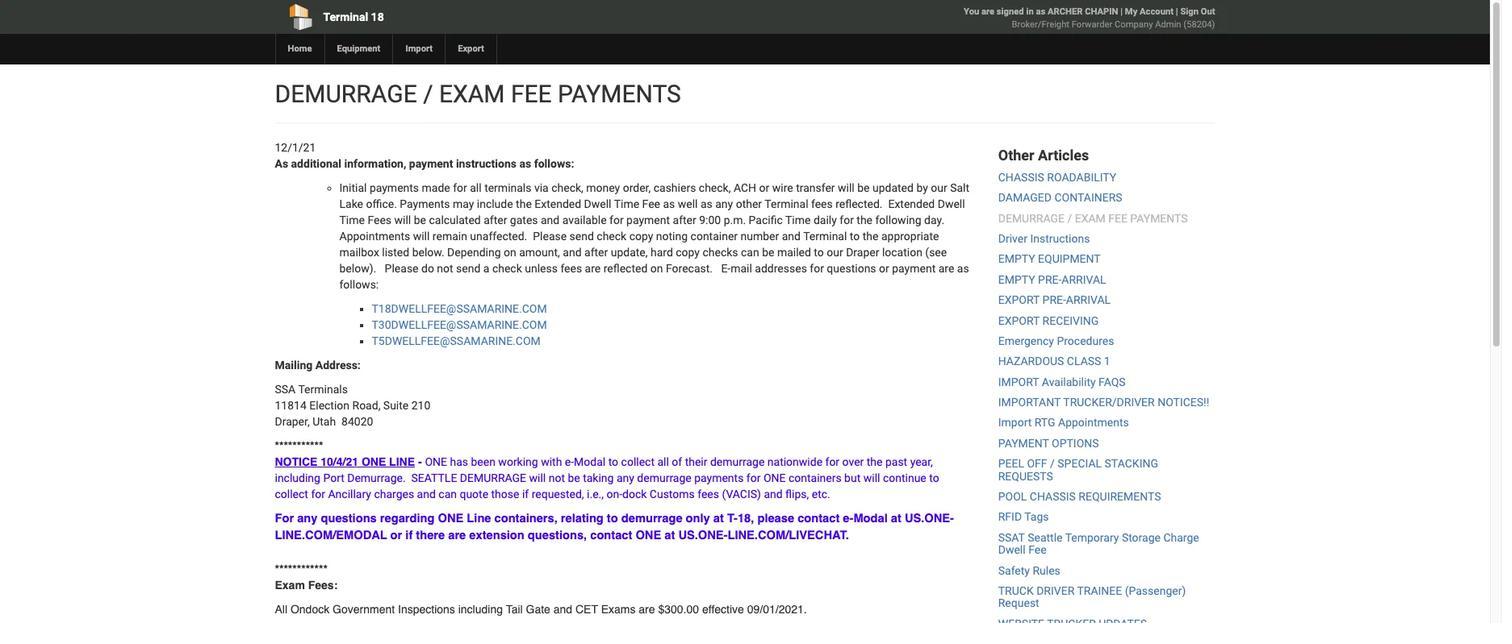 Task type: locate. For each thing, give the bounding box(es) containing it.
1 vertical spatial fee
[[1028, 544, 1047, 557]]

0 horizontal spatial import
[[406, 44, 433, 54]]

utah
[[312, 416, 336, 429]]

as
[[1036, 6, 1045, 17], [519, 157, 531, 170], [663, 198, 675, 211], [701, 198, 713, 211], [957, 262, 969, 275]]

to up draper
[[850, 230, 860, 243]]

are inside for any questions regarding one line containers, relating to demurrage only at t-18, please contact e-modal at us.one- line.com/emodal or if there are extension questions, contact one at us.one-line.com/livechat.
[[448, 529, 466, 542]]

import inside "other articles chassis roadability damaged containers demurrage / exam fee payments driver instructions empty equipment empty pre-arrival export pre-arrival export receiving emergency procedures hazardous class 1 import availability faqs important trucker/driver notices!! import rtg appointments payment options peel off / special stacking requests pool chassis requirements rfid tags ssat seattle temporary storage charge dwell fee safety rules truck driver trainee (passenger) request"
[[998, 417, 1032, 430]]

fees right unless
[[560, 262, 582, 275]]

exam down containers
[[1075, 212, 1106, 225]]

0 horizontal spatial including
[[275, 472, 320, 485]]

will right but on the bottom of the page
[[863, 472, 880, 485]]

and left the cet
[[554, 604, 572, 617]]

1 horizontal spatial or
[[759, 182, 769, 195]]

pool chassis requirements link
[[998, 491, 1161, 504]]

company
[[1115, 19, 1153, 30]]

2 vertical spatial any
[[297, 513, 318, 525]]

hazardous class 1 link
[[998, 355, 1110, 368]]

1 vertical spatial any
[[617, 472, 634, 485]]

2 vertical spatial /
[[1050, 458, 1055, 471]]

off
[[1027, 458, 1047, 471]]

amount,
[[519, 246, 560, 259]]

faqs
[[1099, 376, 1126, 389]]

truck
[[998, 585, 1034, 598]]

port
[[323, 472, 345, 485]]

suite
[[383, 400, 409, 412]]

payment down the 'location'
[[892, 262, 936, 275]]

0 horizontal spatial collect
[[275, 488, 308, 501]]

export up 'export receiving' link
[[998, 294, 1040, 307]]

1 vertical spatial contact
[[590, 529, 632, 542]]

0 vertical spatial collect
[[621, 456, 655, 469]]

0 horizontal spatial payments
[[558, 80, 681, 108]]

2 horizontal spatial any
[[715, 198, 733, 211]]

1 vertical spatial our
[[827, 246, 843, 259]]

0 vertical spatial payment
[[409, 157, 453, 170]]

demurrage inside "other articles chassis roadability damaged containers demurrage / exam fee payments driver instructions empty equipment empty pre-arrival export pre-arrival export receiving emergency procedures hazardous class 1 import availability faqs important trucker/driver notices!! import rtg appointments payment options peel off / special stacking requests pool chassis requirements rfid tags ssat seattle temporary storage charge dwell fee safety rules truck driver trainee (passenger) request"
[[998, 212, 1065, 225]]

my
[[1125, 6, 1138, 17]]

effective
[[702, 604, 744, 617]]

mail
[[731, 262, 752, 275]]

***********
[[275, 440, 323, 453]]

| left the sign at the right top
[[1176, 6, 1178, 17]]

on down hard in the left top of the page
[[650, 262, 663, 275]]

send down available
[[570, 230, 594, 243]]

ssat seattle temporary storage charge dwell fee link
[[998, 532, 1199, 557]]

admin
[[1155, 19, 1181, 30]]

1 horizontal spatial import
[[998, 417, 1032, 430]]

1 vertical spatial send
[[456, 262, 481, 275]]

questions down draper
[[827, 262, 876, 275]]

1 horizontal spatial payments
[[694, 472, 744, 485]]

collect up for
[[275, 488, 308, 501]]

questions inside for any questions regarding one line containers, relating to demurrage only at t-18, please contact e-modal at us.one- line.com/emodal or if there are extension questions, contact one at us.one-line.com/livechat.
[[321, 513, 377, 525]]

-
[[418, 456, 422, 469]]

terminal
[[323, 10, 368, 23], [765, 198, 808, 211], [803, 230, 847, 243]]

time left the daily
[[785, 214, 811, 227]]

us.one- down continue at the right bottom
[[905, 513, 954, 525]]

the
[[516, 198, 532, 211], [857, 214, 873, 227], [863, 230, 879, 243], [867, 456, 883, 469]]

0 horizontal spatial follows:
[[339, 278, 379, 291]]

are right there
[[448, 529, 466, 542]]

1 vertical spatial appointments
[[1058, 417, 1129, 430]]

1 vertical spatial questions
[[321, 513, 377, 525]]

appointments
[[339, 230, 410, 243], [1058, 417, 1129, 430]]

can down seattle
[[439, 488, 457, 501]]

1 horizontal spatial questions
[[827, 262, 876, 275]]

exam inside "other articles chassis roadability damaged containers demurrage / exam fee payments driver instructions empty equipment empty pre-arrival export pre-arrival export receiving emergency procedures hazardous class 1 import availability faqs important trucker/driver notices!! import rtg appointments payment options peel off / special stacking requests pool chassis requirements rfid tags ssat seattle temporary storage charge dwell fee safety rules truck driver trainee (passenger) request"
[[1075, 212, 1106, 225]]

terminal left 18
[[323, 10, 368, 23]]

e- right "with"
[[565, 456, 574, 469]]

/ down the import link
[[423, 80, 433, 108]]

0 horizontal spatial e-
[[565, 456, 574, 469]]

chassis up tags
[[1030, 491, 1076, 504]]

1 horizontal spatial e-
[[843, 513, 854, 525]]

if right those
[[522, 488, 529, 501]]

other
[[998, 147, 1035, 164]]

demurrage down equipment link
[[275, 80, 417, 108]]

1 vertical spatial exam
[[1075, 212, 1106, 225]]

0 vertical spatial can
[[741, 246, 759, 259]]

check up update,
[[597, 230, 627, 243]]

1 horizontal spatial collect
[[621, 456, 655, 469]]

fee
[[642, 198, 660, 211], [1028, 544, 1047, 557]]

0 horizontal spatial modal
[[574, 456, 606, 469]]

if inside for any questions regarding one line containers, relating to demurrage only at t-18, please contact e-modal at us.one- line.com/emodal or if there are extension questions, contact one at us.one-line.com/livechat.
[[405, 529, 413, 542]]

for up (vacis) in the bottom of the page
[[747, 472, 761, 485]]

including left tail
[[458, 604, 503, 617]]

9:00
[[699, 214, 721, 227]]

one down nationwide
[[764, 472, 786, 485]]

archer
[[1048, 6, 1083, 17]]

or inside for any questions regarding one line containers, relating to demurrage only at t-18, please contact e-modal at us.one- line.com/emodal or if there are extension questions, contact one at us.one-line.com/livechat.
[[390, 529, 402, 542]]

demurrage up customs
[[637, 472, 692, 485]]

appointments down fees
[[339, 230, 410, 243]]

1 horizontal spatial any
[[617, 472, 634, 485]]

0 vertical spatial exam
[[439, 80, 505, 108]]

and
[[541, 214, 560, 227], [782, 230, 801, 243], [563, 246, 582, 259], [417, 488, 436, 501], [764, 488, 783, 501], [554, 604, 572, 617]]

0 horizontal spatial us.one-
[[678, 529, 728, 542]]

(58204)
[[1184, 19, 1215, 30]]

empty
[[998, 253, 1035, 266], [998, 273, 1035, 286]]

at down continue at the right bottom
[[891, 513, 902, 525]]

0 vertical spatial if
[[522, 488, 529, 501]]

t5dwellfee@ssamarine.com
[[372, 335, 541, 348]]

0 horizontal spatial or
[[390, 529, 402, 542]]

0 horizontal spatial check,
[[551, 182, 583, 195]]

0 vertical spatial including
[[275, 472, 320, 485]]

import rtg appointments link
[[998, 417, 1129, 430]]

fee inside "other articles chassis roadability damaged containers demurrage / exam fee payments driver instructions empty equipment empty pre-arrival export pre-arrival export receiving emergency procedures hazardous class 1 import availability faqs important trucker/driver notices!! import rtg appointments payment options peel off / special stacking requests pool chassis requirements rfid tags ssat seattle temporary storage charge dwell fee safety rules truck driver trainee (passenger) request"
[[1028, 544, 1047, 557]]

fees
[[811, 198, 833, 211], [560, 262, 582, 275], [698, 488, 719, 501]]

pre- down empty equipment link
[[1038, 273, 1062, 286]]

checks
[[703, 246, 738, 259]]

lake
[[339, 198, 363, 211]]

follows:
[[534, 157, 574, 170], [339, 278, 379, 291]]

well
[[678, 198, 698, 211]]

instructions
[[1030, 232, 1090, 245]]

0 horizontal spatial exam
[[439, 80, 505, 108]]

damaged
[[998, 191, 1052, 204]]

0 horizontal spatial extended
[[535, 198, 581, 211]]

t18dwellfee@ssamarine.com
[[372, 303, 547, 316]]

import up payment
[[998, 417, 1032, 430]]

any
[[715, 198, 733, 211], [617, 472, 634, 485], [297, 513, 318, 525]]

nationwide
[[767, 456, 823, 469]]

ach
[[734, 182, 756, 195]]

appointments down 'important trucker/driver notices!!' link
[[1058, 417, 1129, 430]]

payment up made
[[409, 157, 453, 170]]

us.one- down "only"
[[678, 529, 728, 542]]

0 vertical spatial payments
[[370, 182, 419, 195]]

demurrage up (vacis) in the bottom of the page
[[710, 456, 765, 469]]

0 vertical spatial check
[[597, 230, 627, 243]]

/ right off at the right bottom
[[1050, 458, 1055, 471]]

any right for
[[297, 513, 318, 525]]

if down regarding
[[405, 529, 413, 542]]

1 horizontal spatial modal
[[853, 513, 888, 525]]

import left "export" 'link'
[[406, 44, 433, 54]]

payments up (vacis) in the bottom of the page
[[694, 472, 744, 485]]

0 horizontal spatial copy
[[629, 230, 653, 243]]

any up "dock"
[[617, 472, 634, 485]]

those
[[491, 488, 519, 501]]

unless
[[525, 262, 558, 275]]

0 horizontal spatial payment
[[409, 157, 453, 170]]

1 horizontal spatial check
[[597, 230, 627, 243]]

can inside the one has been working with e-modal to collect all of their demurrage nationwide for over the past year, including port demurrage.  seattle demurrage will not be taking any demurrage payments for one containers but will continue to collect for ancillary charges and can quote those if requested, i.e., on-dock customs fees (vacis) and flips, etc.
[[439, 488, 457, 501]]

be left updated
[[857, 182, 870, 195]]

send
[[570, 230, 594, 243], [456, 262, 481, 275]]

after down well
[[673, 214, 696, 227]]

modal
[[574, 456, 606, 469], [853, 513, 888, 525]]

2 vertical spatial payment
[[892, 262, 936, 275]]

rfid
[[998, 511, 1022, 524]]

at left t-
[[713, 513, 724, 525]]

1 vertical spatial us.one-
[[678, 529, 728, 542]]

0 horizontal spatial |
[[1121, 6, 1123, 17]]

demurrage down "dock"
[[621, 513, 683, 525]]

2 horizontal spatial /
[[1067, 212, 1072, 225]]

terminal 18
[[323, 10, 384, 23]]

containers
[[789, 472, 842, 485]]

demurrage inside the one has been working with e-modal to collect all of their demurrage nationwide for over the past year, including port demurrage.  seattle demurrage will not be taking any demurrage payments for one containers but will continue to collect for ancillary charges and can quote those if requested, i.e., on-dock customs fees (vacis) and flips, etc.
[[460, 472, 526, 485]]

copy up update,
[[629, 230, 653, 243]]

to down year,
[[929, 472, 939, 485]]

18
[[371, 10, 384, 23]]

1 horizontal spatial fees
[[698, 488, 719, 501]]

0 horizontal spatial contact
[[590, 529, 632, 542]]

payments
[[558, 80, 681, 108], [1130, 212, 1188, 225]]

empty down the driver
[[998, 253, 1035, 266]]

0 horizontal spatial can
[[439, 488, 457, 501]]

of
[[672, 456, 682, 469]]

send down depending
[[456, 262, 481, 275]]

any inside the one has been working with e-modal to collect all of their demurrage nationwide for over the past year, including port demurrage.  seattle demurrage will not be taking any demurrage payments for one containers but will continue to collect for ancillary charges and can quote those if requested, i.e., on-dock customs fees (vacis) and flips, etc.
[[617, 472, 634, 485]]

update,
[[611, 246, 648, 259]]

1 horizontal spatial extended
[[888, 198, 935, 211]]

or down the 'location'
[[879, 262, 889, 275]]

1 vertical spatial not
[[549, 472, 565, 485]]

payments inside "other articles chassis roadability damaged containers demurrage / exam fee payments driver instructions empty equipment empty pre-arrival export pre-arrival export receiving emergency procedures hazardous class 1 import availability faqs important trucker/driver notices!! import rtg appointments payment options peel off / special stacking requests pool chassis requirements rfid tags ssat seattle temporary storage charge dwell fee safety rules truck driver trainee (passenger) request"
[[1130, 212, 1188, 225]]

will down "with"
[[529, 472, 546, 485]]

our left draper
[[827, 246, 843, 259]]

not right the do
[[437, 262, 453, 275]]

dwell down salt
[[938, 198, 965, 211]]

demurrage down been
[[460, 472, 526, 485]]

modal up taking
[[574, 456, 606, 469]]

dwell up safety
[[998, 544, 1026, 557]]

0 vertical spatial appointments
[[339, 230, 410, 243]]

to
[[850, 230, 860, 243], [814, 246, 824, 259], [608, 456, 618, 469], [929, 472, 939, 485], [607, 513, 618, 525]]

0 vertical spatial contact
[[798, 513, 840, 525]]

1 vertical spatial copy
[[676, 246, 700, 259]]

safety
[[998, 565, 1030, 578]]

0 vertical spatial all
[[470, 182, 482, 195]]

0 horizontal spatial /
[[423, 80, 433, 108]]

any up p.m.
[[715, 198, 733, 211]]

trucker/driver
[[1063, 396, 1155, 409]]

1 horizontal spatial exam
[[1075, 212, 1106, 225]]

not
[[437, 262, 453, 275], [549, 472, 565, 485]]

time down lake
[[339, 214, 365, 227]]

at down customs
[[665, 529, 675, 542]]

money
[[586, 182, 620, 195]]

0 vertical spatial demurrage
[[710, 456, 765, 469]]

contact down relating
[[590, 529, 632, 542]]

arrival down 'equipment'
[[1062, 273, 1106, 286]]

0 horizontal spatial dwell
[[584, 198, 611, 211]]

e-
[[565, 456, 574, 469], [843, 513, 854, 525]]

home link
[[275, 34, 324, 65]]

1 horizontal spatial at
[[713, 513, 724, 525]]

dwell inside "other articles chassis roadability damaged containers demurrage / exam fee payments driver instructions empty equipment empty pre-arrival export pre-arrival export receiving emergency procedures hazardous class 1 import availability faqs important trucker/driver notices!! import rtg appointments payment options peel off / special stacking requests pool chassis requirements rfid tags ssat seattle temporary storage charge dwell fee safety rules truck driver trainee (passenger) request"
[[998, 544, 1026, 557]]

payment options link
[[998, 437, 1099, 450]]

demurrage down damaged
[[998, 212, 1065, 225]]

export receiving link
[[998, 314, 1099, 327]]

roadability
[[1047, 171, 1117, 184]]

t-
[[727, 513, 738, 525]]

1 horizontal spatial including
[[458, 604, 503, 617]]

0 vertical spatial on
[[504, 246, 516, 259]]

are inside you are signed in as archer chapin | my account | sign out broker/freight forwarder company admin (58204)
[[982, 6, 995, 17]]

appropriate
[[881, 230, 939, 243]]

1 vertical spatial export
[[998, 314, 1040, 327]]

chassis up damaged
[[998, 171, 1044, 184]]

or left wire
[[759, 182, 769, 195]]

their
[[685, 456, 707, 469]]

1 horizontal spatial dwell
[[938, 198, 965, 211]]

or down regarding
[[390, 529, 402, 542]]

1 vertical spatial terminal
[[765, 198, 808, 211]]

all left of
[[657, 456, 669, 469]]

e- down but on the bottom of the page
[[843, 513, 854, 525]]

available
[[562, 214, 607, 227]]

mailing address:
[[275, 359, 361, 372]]

modal inside for any questions regarding one line containers, relating to demurrage only at t-18, please contact e-modal at us.one- line.com/emodal or if there are extension questions, contact one at us.one-line.com/livechat.
[[853, 513, 888, 525]]

contact down etc.
[[798, 513, 840, 525]]

our
[[931, 182, 947, 195], [827, 246, 843, 259]]

the inside the one has been working with e-modal to collect all of their demurrage nationwide for over the past year, including port demurrage.  seattle demurrage will not be taking any demurrage payments for one containers but will continue to collect for ancillary charges and can quote those if requested, i.e., on-dock customs fees (vacis) and flips, etc.
[[867, 456, 883, 469]]

dock
[[622, 488, 647, 501]]

0 vertical spatial questions
[[827, 262, 876, 275]]

initial
[[339, 182, 367, 195]]

fees up "only"
[[698, 488, 719, 501]]

2 vertical spatial demurrage
[[460, 472, 526, 485]]

1 horizontal spatial after
[[584, 246, 608, 259]]

are right you
[[982, 6, 995, 17]]

payment inside 12/1/21 as additional information, payment instructions as follows:
[[409, 157, 453, 170]]

2 horizontal spatial or
[[879, 262, 889, 275]]

mailbox
[[339, 246, 379, 259]]

arrival
[[1062, 273, 1106, 286], [1066, 294, 1111, 307]]

after down include at the top left of page
[[484, 214, 507, 227]]

1 horizontal spatial payments
[[1130, 212, 1188, 225]]

0 vertical spatial copy
[[629, 230, 653, 243]]

dwell down money
[[584, 198, 611, 211]]

2 vertical spatial or
[[390, 529, 402, 542]]

1 horizontal spatial appointments
[[1058, 417, 1129, 430]]

0 horizontal spatial questions
[[321, 513, 377, 525]]

copy down noting
[[676, 246, 700, 259]]

0 vertical spatial terminal
[[323, 10, 368, 23]]

1 vertical spatial check
[[492, 262, 522, 275]]

fee down order,
[[642, 198, 660, 211]]

on left 'amount,'
[[504, 246, 516, 259]]

0 horizontal spatial if
[[405, 529, 413, 542]]

charge
[[1163, 532, 1199, 545]]

0 vertical spatial payments
[[558, 80, 681, 108]]

all
[[470, 182, 482, 195], [657, 456, 669, 469]]

can up 'mail'
[[741, 246, 759, 259]]

after left update,
[[584, 246, 608, 259]]

| left my
[[1121, 6, 1123, 17]]

requests
[[998, 470, 1053, 483]]

are
[[982, 6, 995, 17], [585, 262, 601, 275], [938, 262, 954, 275], [448, 529, 466, 542], [639, 604, 655, 617]]

1 horizontal spatial |
[[1176, 6, 1178, 17]]

1 horizontal spatial demurrage
[[460, 472, 526, 485]]

appointments inside "initial payments made for all terminals via check, money order, cashiers check, ach or wire transfer will be updated by our salt lake office. payments may include the extended dwell time fee as well as any other terminal fees reflected.  extended dwell time fees will be calculated after gates and available for payment after 9:00 p.m. pacific time daily for the following day. appointments will remain unaffected.  please send check copy noting container number and terminal to the appropriate mailbox listed below. depending on amount, and after update, hard copy checks can be mailed to our draper location (see below).   please do not send a check unless fees are reflected on forecast.   e-mail addresses for questions or payment are as follows:"
[[339, 230, 410, 243]]

2 horizontal spatial payment
[[892, 262, 936, 275]]

our right by
[[931, 182, 947, 195]]

check, right via
[[551, 182, 583, 195]]

ssa terminals 11814 election road, suite 210 draper, utah  84020
[[275, 383, 430, 429]]

0 horizontal spatial fees
[[560, 262, 582, 275]]

1 vertical spatial e-
[[843, 513, 854, 525]]

quote
[[460, 488, 488, 501]]

1 check, from the left
[[551, 182, 583, 195]]

collect up "dock"
[[621, 456, 655, 469]]

any inside for any questions regarding one line containers, relating to demurrage only at t-18, please contact e-modal at us.one- line.com/emodal or if there are extension questions, contact one at us.one-line.com/livechat.
[[297, 513, 318, 525]]

0 vertical spatial e-
[[565, 456, 574, 469]]

0 horizontal spatial any
[[297, 513, 318, 525]]

there
[[416, 529, 445, 542]]

terminal down wire
[[765, 198, 808, 211]]

including down notice
[[275, 472, 320, 485]]

equipment link
[[324, 34, 393, 65]]

0 horizontal spatial all
[[470, 182, 482, 195]]

import
[[406, 44, 433, 54], [998, 417, 1032, 430]]

are left the reflected
[[585, 262, 601, 275]]

questions down 'ancillary' in the left bottom of the page
[[321, 513, 377, 525]]

exam down "export" 'link'
[[439, 80, 505, 108]]

demurrage / exam fee payments
[[275, 80, 681, 108]]

1 vertical spatial can
[[439, 488, 457, 501]]

check right a
[[492, 262, 522, 275]]

1 vertical spatial follows:
[[339, 278, 379, 291]]

2 horizontal spatial fees
[[811, 198, 833, 211]]

equipment
[[337, 44, 380, 54]]



Task type: vqa. For each thing, say whether or not it's contained in the screenshot.
Safety on the right of the page
yes



Task type: describe. For each thing, give the bounding box(es) containing it.
0 horizontal spatial time
[[339, 214, 365, 227]]

for down port
[[311, 488, 325, 501]]

can inside "initial payments made for all terminals via check, money order, cashiers check, ach or wire transfer will be updated by our salt lake office. payments may include the extended dwell time fee as well as any other terminal fees reflected.  extended dwell time fees will be calculated after gates and available for payment after 9:00 p.m. pacific time daily for the following day. appointments will remain unaffected.  please send check copy noting container number and terminal to the appropriate mailbox listed below. depending on amount, and after update, hard copy checks can be mailed to our draper location (see below).   please do not send a check unless fees are reflected on forecast.   e-mail addresses for questions or payment are as follows:"
[[741, 246, 759, 259]]

fee inside "initial payments made for all terminals via check, money order, cashiers check, ach or wire transfer will be updated by our salt lake office. payments may include the extended dwell time fee as well as any other terminal fees reflected.  extended dwell time fees will be calculated after gates and available for payment after 9:00 p.m. pacific time daily for the following day. appointments will remain unaffected.  please send check copy noting container number and terminal to the appropriate mailbox listed below. depending on amount, and after update, hard copy checks can be mailed to our draper location (see below).   please do not send a check unless fees are reflected on forecast.   e-mail addresses for questions or payment are as follows:"
[[642, 198, 660, 211]]

transfer
[[796, 182, 835, 195]]

to inside for any questions regarding one line containers, relating to demurrage only at t-18, please contact e-modal at us.one- line.com/emodal or if there are extension questions, contact one at us.one-line.com/livechat.
[[607, 513, 618, 525]]

t18dwellfee@ssamarine.com t30dwellfee@ssamarine.com t5dwellfee@ssamarine.com
[[372, 303, 547, 348]]

listed
[[382, 246, 409, 259]]

working
[[498, 456, 538, 469]]

1 extended from the left
[[535, 198, 581, 211]]

1 vertical spatial collect
[[275, 488, 308, 501]]

2 | from the left
[[1176, 6, 1178, 17]]

important
[[998, 396, 1061, 409]]

and down seattle
[[417, 488, 436, 501]]

are down (see
[[938, 262, 954, 275]]

0 vertical spatial or
[[759, 182, 769, 195]]

extension
[[469, 529, 524, 542]]

and up please
[[541, 214, 560, 227]]

one up there
[[438, 513, 464, 525]]

will right transfer on the right
[[838, 182, 855, 195]]

mailed
[[777, 246, 811, 259]]

import link
[[393, 34, 445, 65]]

1 vertical spatial fees
[[560, 262, 582, 275]]

location
[[882, 246, 923, 259]]

e- inside for any questions regarding one line containers, relating to demurrage only at t-18, please contact e-modal at us.one- line.com/emodal or if there are extension questions, contact one at us.one-line.com/livechat.
[[843, 513, 854, 525]]

2 check, from the left
[[699, 182, 731, 195]]

line.com/emodal
[[275, 529, 387, 542]]

container
[[691, 230, 738, 243]]

export pre-arrival link
[[998, 294, 1111, 307]]

articles
[[1038, 147, 1089, 164]]

continue
[[883, 472, 926, 485]]

road,
[[352, 400, 381, 412]]

fees:
[[308, 579, 338, 592]]

please
[[533, 230, 567, 243]]

t30dwellfee@ssamarine.com
[[372, 319, 547, 332]]

mailing
[[275, 359, 313, 372]]

seattle
[[411, 472, 457, 485]]

sign out link
[[1180, 6, 1215, 17]]

my account link
[[1125, 6, 1174, 17]]

one down "dock"
[[636, 529, 661, 542]]

rfid tags link
[[998, 511, 1049, 524]]

1 vertical spatial or
[[879, 262, 889, 275]]

line
[[389, 456, 415, 469]]

do
[[421, 262, 434, 275]]

2 horizontal spatial after
[[673, 214, 696, 227]]

number
[[741, 230, 779, 243]]

will down office. payments
[[394, 214, 411, 227]]

0 horizontal spatial on
[[504, 246, 516, 259]]

1 vertical spatial pre-
[[1043, 294, 1066, 307]]

fees
[[368, 214, 392, 227]]

questions inside "initial payments made for all terminals via check, money order, cashiers check, ach or wire transfer will be updated by our salt lake office. payments may include the extended dwell time fee as well as any other terminal fees reflected.  extended dwell time fees will be calculated after gates and available for payment after 9:00 p.m. pacific time daily for the following day. appointments will remain unaffected.  please send check copy noting container number and terminal to the appropriate mailbox listed below. depending on amount, and after update, hard copy checks can be mailed to our draper location (see below).   please do not send a check unless fees are reflected on forecast.   e-mail addresses for questions or payment are as follows:"
[[827, 262, 876, 275]]

instructions
[[456, 157, 517, 170]]

be inside the one has been working with e-modal to collect all of their demurrage nationwide for over the past year, including port demurrage.  seattle demurrage will not be taking any demurrage payments for one containers but will continue to collect for ancillary charges and can quote those if requested, i.e., on-dock customs fees (vacis) and flips, etc.
[[568, 472, 580, 485]]

1 horizontal spatial us.one-
[[905, 513, 954, 525]]

1 vertical spatial including
[[458, 604, 503, 617]]

emergency procedures link
[[998, 335, 1114, 348]]

2 export from the top
[[998, 314, 1040, 327]]

1 vertical spatial /
[[1067, 212, 1072, 225]]

0 horizontal spatial at
[[665, 529, 675, 542]]

you
[[964, 6, 979, 17]]

fee inside "other articles chassis roadability damaged containers demurrage / exam fee payments driver instructions empty equipment empty pre-arrival export pre-arrival export receiving emergency procedures hazardous class 1 import availability faqs important trucker/driver notices!! import rtg appointments payment options peel off / special stacking requests pool chassis requirements rfid tags ssat seattle temporary storage charge dwell fee safety rules truck driver trainee (passenger) request"
[[1108, 212, 1128, 225]]

following
[[875, 214, 922, 227]]

flips,
[[785, 488, 809, 501]]

payments inside "initial payments made for all terminals via check, money order, cashiers check, ach or wire transfer will be updated by our salt lake office. payments may include the extended dwell time fee as well as any other terminal fees reflected.  extended dwell time fees will be calculated after gates and available for payment after 9:00 p.m. pacific time daily for the following day. appointments will remain unaffected.  please send check copy noting container number and terminal to the appropriate mailbox listed below. depending on amount, and after update, hard copy checks can be mailed to our draper location (see below).   please do not send a check unless fees are reflected on forecast.   e-mail addresses for questions or payment are as follows:"
[[370, 182, 419, 195]]

as inside 12/1/21 as additional information, payment instructions as follows:
[[519, 157, 531, 170]]

2 vertical spatial terminal
[[803, 230, 847, 243]]

09/01/2021.
[[747, 604, 807, 617]]

a
[[483, 262, 489, 275]]

appointments inside "other articles chassis roadability damaged containers demurrage / exam fee payments driver instructions empty equipment empty pre-arrival export pre-arrival export receiving emergency procedures hazardous class 1 import availability faqs important trucker/driver notices!! import rtg appointments payment options peel off / special stacking requests pool chassis requirements rfid tags ssat seattle temporary storage charge dwell fee safety rules truck driver trainee (passenger) request"
[[1058, 417, 1129, 430]]

follows: inside 12/1/21 as additional information, payment instructions as follows:
[[534, 157, 574, 170]]

2 horizontal spatial at
[[891, 513, 902, 525]]

you are signed in as archer chapin | my account | sign out broker/freight forwarder company admin (58204)
[[964, 6, 1215, 30]]

one right -
[[425, 456, 447, 469]]

out
[[1201, 6, 1215, 17]]

with
[[541, 456, 562, 469]]

peel off / special stacking requests link
[[998, 458, 1158, 483]]

will up below.
[[413, 230, 430, 243]]

not inside the one has been working with e-modal to collect all of their demurrage nationwide for over the past year, including port demurrage.  seattle demurrage will not be taking any demurrage payments for one containers but will continue to collect for ancillary charges and can quote those if requested, i.e., on-dock customs fees (vacis) and flips, etc.
[[549, 472, 565, 485]]

other
[[736, 198, 762, 211]]

for up may
[[453, 182, 467, 195]]

2 horizontal spatial time
[[785, 214, 811, 227]]

(see
[[925, 246, 947, 259]]

for right the daily
[[840, 214, 854, 227]]

$300.00
[[658, 604, 699, 617]]

demurrage inside for any questions regarding one line containers, relating to demurrage only at t-18, please contact e-modal at us.one- line.com/emodal or if there are extension questions, contact one at us.one-line.com/livechat.
[[621, 513, 683, 525]]

cashiers
[[654, 182, 696, 195]]

hard
[[651, 246, 673, 259]]

for down mailed
[[810, 262, 824, 275]]

1 | from the left
[[1121, 6, 1123, 17]]

0 vertical spatial import
[[406, 44, 433, 54]]

but
[[844, 472, 861, 485]]

1 horizontal spatial payment
[[626, 214, 670, 227]]

and down please
[[563, 246, 582, 259]]

are right exams on the left of page
[[639, 604, 655, 617]]

fees inside the one has been working with e-modal to collect all of their demurrage nationwide for over the past year, including port demurrage.  seattle demurrage will not be taking any demurrage payments for one containers but will continue to collect for ancillary charges and can quote those if requested, i.e., on-dock customs fees (vacis) and flips, etc.
[[698, 488, 719, 501]]

as inside you are signed in as archer chapin | my account | sign out broker/freight forwarder company admin (58204)
[[1036, 6, 1045, 17]]

be down office. payments
[[414, 214, 426, 227]]

payments inside the one has been working with e-modal to collect all of their demurrage nationwide for over the past year, including port demurrage.  seattle demurrage will not be taking any demurrage payments for one containers but will continue to collect for ancillary charges and can quote those if requested, i.e., on-dock customs fees (vacis) and flips, etc.
[[694, 472, 744, 485]]

e- inside the one has been working with e-modal to collect all of their demurrage nationwide for over the past year, including port demurrage.  seattle demurrage will not be taking any demurrage payments for one containers but will continue to collect for ancillary charges and can quote those if requested, i.e., on-dock customs fees (vacis) and flips, etc.
[[565, 456, 574, 469]]

follows: inside "initial payments made for all terminals via check, money order, cashiers check, ach or wire transfer will be updated by our salt lake office. payments may include the extended dwell time fee as well as any other terminal fees reflected.  extended dwell time fees will be calculated after gates and available for payment after 9:00 p.m. pacific time daily for the following day. appointments will remain unaffected.  please send check copy noting container number and terminal to the appropriate mailbox listed below. depending on amount, and after update, hard copy checks can be mailed to our draper location (see below).   please do not send a check unless fees are reflected on forecast.   e-mail addresses for questions or payment are as follows:"
[[339, 278, 379, 291]]

0 vertical spatial pre-
[[1038, 273, 1062, 286]]

by
[[916, 182, 928, 195]]

modal inside the one has been working with e-modal to collect all of their demurrage nationwide for over the past year, including port demurrage.  seattle demurrage will not be taking any demurrage payments for one containers but will continue to collect for ancillary charges and can quote those if requested, i.e., on-dock customs fees (vacis) and flips, etc.
[[574, 456, 606, 469]]

any inside "initial payments made for all terminals via check, money order, cashiers check, ach or wire transfer will be updated by our salt lake office. payments may include the extended dwell time fee as well as any other terminal fees reflected.  extended dwell time fees will be calculated after gates and available for payment after 9:00 p.m. pacific time daily for the following day. appointments will remain unaffected.  please send check copy noting container number and terminal to the appropriate mailbox listed below. depending on amount, and after update, hard copy checks can be mailed to our draper location (see below).   please do not send a check unless fees are reflected on forecast.   e-mail addresses for questions or payment are as follows:"
[[715, 198, 733, 211]]

as
[[275, 157, 288, 170]]

regarding
[[380, 513, 435, 525]]

ondock
[[291, 604, 329, 617]]

0 horizontal spatial after
[[484, 214, 507, 227]]

ssa
[[275, 383, 296, 396]]

empty equipment link
[[998, 253, 1101, 266]]

chapin
[[1085, 6, 1118, 17]]

not inside "initial payments made for all terminals via check, money order, cashiers check, ach or wire transfer will be updated by our salt lake office. payments may include the extended dwell time fee as well as any other terminal fees reflected.  extended dwell time fees will be calculated after gates and available for payment after 9:00 p.m. pacific time daily for the following day. appointments will remain unaffected.  please send check copy noting container number and terminal to the appropriate mailbox listed below. depending on amount, and after update, hard copy checks can be mailed to our draper location (see below).   please do not send a check unless fees are reflected on forecast.   e-mail addresses for questions or payment are as follows:"
[[437, 262, 453, 275]]

daily
[[814, 214, 837, 227]]

1 vertical spatial demurrage
[[637, 472, 692, 485]]

ancillary
[[328, 488, 371, 501]]

************ exam fees:
[[275, 563, 338, 592]]

rtg
[[1035, 417, 1055, 430]]

below.
[[412, 246, 444, 259]]

for left over
[[825, 456, 840, 469]]

one inside *********** notice 10/4/21 one line -
[[362, 456, 386, 469]]

************
[[275, 563, 328, 576]]

all ondock government inspections including tail gate and cet exams are $300.00 effective 09/01/2021.
[[275, 604, 807, 617]]

1 horizontal spatial /
[[1050, 458, 1055, 471]]

1 horizontal spatial time
[[614, 198, 639, 211]]

class
[[1067, 355, 1101, 368]]

0 horizontal spatial our
[[827, 246, 843, 259]]

terminals
[[484, 182, 532, 195]]

made
[[422, 182, 450, 195]]

special
[[1058, 458, 1102, 471]]

one has been working with e-modal to collect all of their demurrage nationwide for over the past year, including port demurrage.  seattle demurrage will not be taking any demurrage payments for one containers but will continue to collect for ancillary charges and can quote those if requested, i.e., on-dock customs fees (vacis) and flips, etc.
[[275, 456, 939, 501]]

0 vertical spatial chassis
[[998, 171, 1044, 184]]

information,
[[344, 157, 406, 170]]

rules
[[1033, 565, 1061, 578]]

0 horizontal spatial send
[[456, 262, 481, 275]]

0 vertical spatial arrival
[[1062, 273, 1106, 286]]

0 vertical spatial our
[[931, 182, 947, 195]]

1 empty from the top
[[998, 253, 1035, 266]]

order,
[[623, 182, 651, 195]]

etc.
[[812, 488, 830, 501]]

1
[[1104, 355, 1110, 368]]

for right available
[[609, 214, 624, 227]]

2 empty from the top
[[998, 273, 1035, 286]]

all inside "initial payments made for all terminals via check, money order, cashiers check, ach or wire transfer will be updated by our salt lake office. payments may include the extended dwell time fee as well as any other terminal fees reflected.  extended dwell time fees will be calculated after gates and available for payment after 9:00 p.m. pacific time daily for the following day. appointments will remain unaffected.  please send check copy noting container number and terminal to the appropriate mailbox listed below. depending on amount, and after update, hard copy checks can be mailed to our draper location (see below).   please do not send a check unless fees are reflected on forecast.   e-mail addresses for questions or payment are as follows:"
[[470, 182, 482, 195]]

questions,
[[528, 529, 587, 542]]

1 vertical spatial chassis
[[1030, 491, 1076, 504]]

if inside the one has been working with e-modal to collect all of their demurrage nationwide for over the past year, including port demurrage.  seattle demurrage will not be taking any demurrage payments for one containers but will continue to collect for ancillary charges and can quote those if requested, i.e., on-dock customs fees (vacis) and flips, etc.
[[522, 488, 529, 501]]

to right mailed
[[814, 246, 824, 259]]

to up taking
[[608, 456, 618, 469]]

be down 'number'
[[762, 246, 774, 259]]

notice
[[275, 456, 318, 469]]

1 horizontal spatial contact
[[798, 513, 840, 525]]

line
[[467, 513, 491, 525]]

exams
[[601, 604, 636, 617]]

1 horizontal spatial on
[[650, 262, 663, 275]]

tail
[[506, 604, 523, 617]]

reflected
[[604, 262, 648, 275]]

0 vertical spatial /
[[423, 80, 433, 108]]

peel
[[998, 458, 1024, 471]]

1 vertical spatial arrival
[[1066, 294, 1111, 307]]

draper,
[[275, 416, 310, 429]]

election
[[309, 400, 350, 412]]

0 horizontal spatial fee
[[511, 80, 552, 108]]

and up mailed
[[782, 230, 801, 243]]

broker/freight
[[1012, 19, 1069, 30]]

including inside the one has been working with e-modal to collect all of their demurrage nationwide for over the past year, including port demurrage.  seattle demurrage will not be taking any demurrage payments for one containers but will continue to collect for ancillary charges and can quote those if requested, i.e., on-dock customs fees (vacis) and flips, etc.
[[275, 472, 320, 485]]

line.com/livechat.
[[728, 529, 849, 542]]

salt
[[950, 182, 969, 195]]

calculated
[[429, 214, 481, 227]]

0 vertical spatial send
[[570, 230, 594, 243]]

2 extended from the left
[[888, 198, 935, 211]]

signed
[[997, 6, 1024, 17]]

and left flips,
[[764, 488, 783, 501]]

t18dwellfee@ssamarine.com link
[[372, 303, 547, 316]]

0 horizontal spatial demurrage
[[275, 80, 417, 108]]

1 export from the top
[[998, 294, 1040, 307]]

important trucker/driver notices!! link
[[998, 396, 1209, 409]]

all inside the one has been working with e-modal to collect all of their demurrage nationwide for over the past year, including port demurrage.  seattle demurrage will not be taking any demurrage payments for one containers but will continue to collect for ancillary charges and can quote those if requested, i.e., on-dock customs fees (vacis) and flips, etc.
[[657, 456, 669, 469]]

additional
[[291, 157, 341, 170]]

truck driver trainee (passenger) request link
[[998, 585, 1186, 611]]

import availability faqs link
[[998, 376, 1126, 389]]



